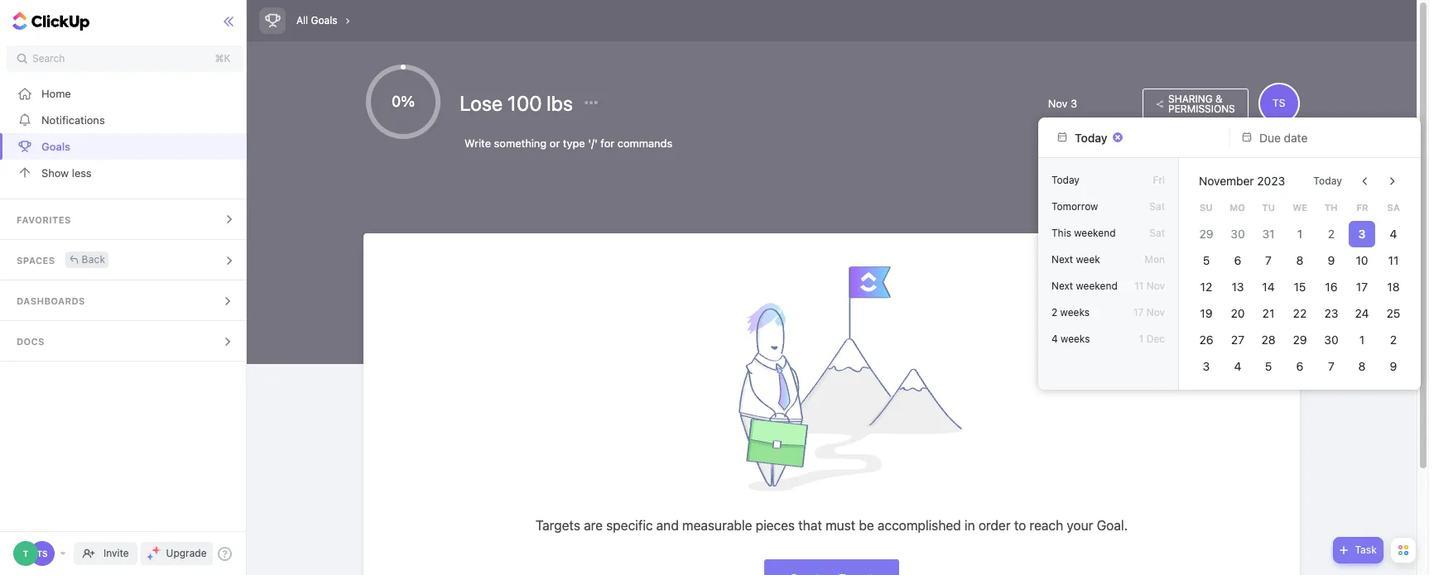 Task type: locate. For each thing, give the bounding box(es) containing it.
0 vertical spatial sat
[[1150, 200, 1166, 213]]

2 down 25 in the bottom right of the page
[[1391, 333, 1398, 347]]

29 down su
[[1200, 227, 1214, 241]]

next
[[1052, 254, 1074, 266], [1052, 280, 1074, 292]]

7 down the 31
[[1266, 254, 1273, 268]]

1 vertical spatial 11
[[1135, 280, 1144, 292]]

today up tomorrow
[[1052, 174, 1080, 186]]

20
[[1231, 307, 1245, 321]]

dashboards
[[17, 296, 85, 307]]

home link
[[0, 80, 251, 107]]

22
[[1294, 307, 1308, 321]]

goal.
[[1097, 519, 1128, 534]]

10
[[1357, 254, 1369, 268]]

1 vertical spatial next
[[1052, 280, 1074, 292]]

targets are specific and measurable pieces that must be accomplished in order to reach your goal.
[[536, 519, 1128, 534]]

19
[[1201, 307, 1213, 321]]

0 horizontal spatial 3
[[1071, 97, 1078, 110]]

25
[[1387, 307, 1401, 321]]

favorites button
[[0, 200, 251, 239]]

1 vertical spatial 7
[[1329, 360, 1335, 374]]

sharing
[[1169, 92, 1213, 105]]

search
[[32, 52, 65, 65]]

home
[[41, 87, 71, 100]]

this
[[1052, 227, 1072, 239]]

1
[[1298, 227, 1303, 241], [1140, 333, 1144, 345], [1361, 333, 1366, 347]]

6 up 13
[[1235, 254, 1242, 268]]

1 vertical spatial 9
[[1391, 360, 1398, 374]]

30
[[1231, 227, 1245, 241], [1325, 333, 1339, 347]]

to
[[1015, 519, 1027, 534]]

sat down fri
[[1150, 200, 1166, 213]]

2 horizontal spatial 1
[[1361, 333, 1366, 347]]

today button
[[1304, 168, 1353, 195]]

1 horizontal spatial today
[[1314, 175, 1343, 187]]

sat
[[1150, 200, 1166, 213], [1150, 227, 1166, 239]]

measurable
[[683, 519, 753, 534]]

1 vertical spatial 17
[[1134, 307, 1144, 319]]

1 horizontal spatial 11
[[1389, 254, 1400, 268]]

1 horizontal spatial 2
[[1328, 227, 1335, 241]]

1 horizontal spatial 3
[[1203, 360, 1210, 374]]

24
[[1356, 307, 1370, 321]]

1 vertical spatial weekend
[[1077, 280, 1118, 292]]

5 down 28
[[1266, 360, 1273, 374]]

weeks for 4 weeks
[[1061, 333, 1091, 345]]

2
[[1328, 227, 1335, 241], [1052, 307, 1058, 319], [1391, 333, 1398, 347]]

0 vertical spatial 29
[[1200, 227, 1214, 241]]

0 horizontal spatial 4
[[1052, 333, 1059, 345]]

6
[[1235, 254, 1242, 268], [1297, 360, 1304, 374]]

28
[[1262, 333, 1277, 347]]

17 up 24
[[1357, 280, 1369, 294]]

0 horizontal spatial 17
[[1134, 307, 1144, 319]]

1 horizontal spatial 8
[[1360, 360, 1367, 374]]

21
[[1263, 307, 1275, 321]]

1 horizontal spatial 17
[[1357, 280, 1369, 294]]

1 vertical spatial weeks
[[1061, 333, 1091, 345]]

11 for 11
[[1389, 254, 1400, 268]]

0 vertical spatial 17
[[1357, 280, 1369, 294]]

next left week
[[1052, 254, 1074, 266]]

29
[[1200, 227, 1214, 241], [1294, 333, 1308, 347]]

tomorrow
[[1052, 200, 1099, 213]]

0 horizontal spatial 2
[[1052, 307, 1058, 319]]

1 vertical spatial 29
[[1294, 333, 1308, 347]]

29 down 22
[[1294, 333, 1308, 347]]

6 down 22
[[1297, 360, 1304, 374]]

4 down sa
[[1391, 227, 1398, 241]]

1 next from the top
[[1052, 254, 1074, 266]]

week
[[1077, 254, 1101, 266]]

next for next weekend
[[1052, 280, 1074, 292]]

weeks
[[1061, 307, 1090, 319], [1061, 333, 1091, 345]]

1 vertical spatial 6
[[1297, 360, 1304, 374]]

1 vertical spatial 4
[[1052, 333, 1059, 345]]

9 up the 16
[[1328, 254, 1336, 268]]

2 horizontal spatial 4
[[1391, 227, 1398, 241]]

1 horizontal spatial 5
[[1266, 360, 1273, 374]]

weeks for 2 weeks
[[1061, 307, 1090, 319]]

3 up start date text field
[[1071, 97, 1078, 110]]

0 vertical spatial 9
[[1328, 254, 1336, 268]]

8 up the 15
[[1297, 254, 1304, 268]]

next week
[[1052, 254, 1101, 266]]

0 horizontal spatial 30
[[1231, 227, 1245, 241]]

accomplished
[[878, 519, 962, 534]]

today
[[1052, 174, 1080, 186], [1314, 175, 1343, 187]]

weekend
[[1075, 227, 1116, 239], [1077, 280, 1118, 292]]

weekend up week
[[1075, 227, 1116, 239]]

0 vertical spatial 30
[[1231, 227, 1245, 241]]

2 horizontal spatial 2
[[1391, 333, 1398, 347]]

2 vertical spatial nov
[[1147, 307, 1166, 319]]

17 down 11 nov
[[1134, 307, 1144, 319]]

we
[[1293, 202, 1308, 213]]

17 for 17
[[1357, 280, 1369, 294]]

0 vertical spatial 2
[[1328, 227, 1335, 241]]

0 horizontal spatial 11
[[1135, 280, 1144, 292]]

11
[[1389, 254, 1400, 268], [1135, 280, 1144, 292]]

11 up 17 nov
[[1135, 280, 1144, 292]]

0 vertical spatial 11
[[1389, 254, 1400, 268]]

7
[[1266, 254, 1273, 268], [1329, 360, 1335, 374]]

0 vertical spatial 6
[[1235, 254, 1242, 268]]

12
[[1201, 280, 1213, 294]]

0 vertical spatial next
[[1052, 254, 1074, 266]]

7 down 23
[[1329, 360, 1335, 374]]

⌘k
[[215, 52, 231, 65]]

weeks up 4 weeks
[[1061, 307, 1090, 319]]

11 for 11 nov
[[1135, 280, 1144, 292]]

0 vertical spatial 8
[[1297, 254, 1304, 268]]

2 horizontal spatial 3
[[1359, 227, 1367, 241]]

1 horizontal spatial 4
[[1234, 360, 1242, 374]]

nov for next weekend
[[1147, 280, 1166, 292]]

weekend for this weekend
[[1075, 227, 1116, 239]]

16
[[1326, 280, 1338, 294]]

today up th
[[1314, 175, 1343, 187]]

9
[[1328, 254, 1336, 268], [1391, 360, 1398, 374]]

0 vertical spatial 5
[[1203, 254, 1210, 268]]

1 down the "we"
[[1298, 227, 1303, 241]]

nov for 2 weeks
[[1147, 307, 1166, 319]]

weekend for next weekend
[[1077, 280, 1118, 292]]

1 vertical spatial 5
[[1266, 360, 1273, 374]]

nov 3
[[1049, 97, 1078, 110]]

2 sat from the top
[[1150, 227, 1166, 239]]

11 up 18 on the right of the page
[[1389, 254, 1400, 268]]

fr
[[1357, 202, 1369, 213]]

2 down th
[[1328, 227, 1335, 241]]

3 up 10
[[1359, 227, 1367, 241]]

1 horizontal spatial 29
[[1294, 333, 1308, 347]]

1 horizontal spatial 6
[[1297, 360, 1304, 374]]

sat up mon on the right top of page
[[1150, 227, 1166, 239]]

1 horizontal spatial 30
[[1325, 333, 1339, 347]]

next up 2 weeks
[[1052, 280, 1074, 292]]

3
[[1071, 97, 1078, 110], [1359, 227, 1367, 241], [1203, 360, 1210, 374]]

weeks down 2 weeks
[[1061, 333, 1091, 345]]

0 horizontal spatial 8
[[1297, 254, 1304, 268]]

1 vertical spatial sat
[[1150, 227, 1166, 239]]

3 down 26
[[1203, 360, 1210, 374]]

0 vertical spatial 3
[[1071, 97, 1078, 110]]

sidebar navigation
[[0, 0, 251, 576]]

targets
[[536, 519, 581, 534]]

today inside button
[[1314, 175, 1343, 187]]

5 up '12'
[[1203, 254, 1210, 268]]

weekend down week
[[1077, 280, 1118, 292]]

su
[[1200, 202, 1213, 213]]

0 horizontal spatial 7
[[1266, 254, 1273, 268]]

30 down mo on the right top of the page
[[1231, 227, 1245, 241]]

1 horizontal spatial 9
[[1391, 360, 1398, 374]]

30 down 23
[[1325, 333, 1339, 347]]

1 left dec
[[1140, 333, 1144, 345]]

docs
[[17, 336, 45, 347]]

8
[[1297, 254, 1304, 268], [1360, 360, 1367, 374]]

0 horizontal spatial 9
[[1328, 254, 1336, 268]]

invite
[[104, 548, 129, 560]]

lbs
[[547, 91, 573, 115]]

17
[[1357, 280, 1369, 294], [1134, 307, 1144, 319]]

4 down 2 weeks
[[1052, 333, 1059, 345]]

2 next from the top
[[1052, 280, 1074, 292]]

8 down 24
[[1360, 360, 1367, 374]]

5
[[1203, 254, 1210, 268], [1266, 360, 1273, 374]]

1 vertical spatial nov
[[1147, 280, 1166, 292]]

4 down 27
[[1234, 360, 1242, 374]]

0 vertical spatial weekend
[[1075, 227, 1116, 239]]

1 down 24
[[1361, 333, 1366, 347]]

1 sat from the top
[[1150, 200, 1166, 213]]

2 vertical spatial 2
[[1391, 333, 1398, 347]]

0 vertical spatial weeks
[[1061, 307, 1090, 319]]

0 vertical spatial 4
[[1391, 227, 1398, 241]]

9 down 25 in the bottom right of the page
[[1391, 360, 1398, 374]]

2 up 4 weeks
[[1052, 307, 1058, 319]]

upgrade
[[166, 548, 207, 560]]



Task type: vqa. For each thing, say whether or not it's contained in the screenshot.


Task type: describe. For each thing, give the bounding box(es) containing it.
less
[[72, 166, 92, 179]]

2 vertical spatial 4
[[1234, 360, 1242, 374]]

in
[[965, 519, 976, 534]]

task
[[1356, 544, 1378, 557]]

permissions
[[1169, 102, 1236, 115]]

th
[[1325, 202, 1338, 213]]

11 nov
[[1135, 280, 1166, 292]]

specific
[[607, 519, 653, 534]]

14
[[1263, 280, 1276, 294]]

26
[[1200, 333, 1214, 347]]

&
[[1216, 92, 1223, 105]]

100
[[507, 91, 542, 115]]

notifications
[[41, 113, 105, 126]]

back
[[82, 253, 106, 266]]

lose
[[460, 91, 503, 115]]

31
[[1263, 227, 1276, 241]]

0 horizontal spatial 29
[[1200, 227, 1214, 241]]

1 vertical spatial 30
[[1325, 333, 1339, 347]]

fri
[[1154, 174, 1166, 186]]

upgrade link
[[140, 543, 213, 566]]

2 vertical spatial 3
[[1203, 360, 1210, 374]]

18
[[1388, 280, 1401, 294]]

pieces
[[756, 519, 795, 534]]

0 horizontal spatial today
[[1052, 174, 1080, 186]]

all goals
[[297, 14, 338, 27]]

27
[[1231, 333, 1245, 347]]

november
[[1200, 174, 1255, 188]]

sharing & permissions
[[1169, 92, 1236, 115]]

show
[[41, 166, 69, 179]]

and
[[657, 519, 679, 534]]

0 horizontal spatial 6
[[1235, 254, 1242, 268]]

reach
[[1030, 519, 1064, 534]]

mon
[[1145, 254, 1166, 266]]

sat for tomorrow
[[1150, 200, 1166, 213]]

15
[[1295, 280, 1307, 294]]

dec
[[1147, 333, 1166, 345]]

0 horizontal spatial 5
[[1203, 254, 1210, 268]]

next weekend
[[1052, 280, 1118, 292]]

be
[[859, 519, 875, 534]]

1 vertical spatial 2
[[1052, 307, 1058, 319]]

that
[[799, 519, 823, 534]]

17 for 17 nov
[[1134, 307, 1144, 319]]

nov 3 button
[[1049, 97, 1135, 110]]

Due date text field
[[1260, 130, 1398, 145]]

back link
[[65, 251, 109, 268]]

23
[[1325, 307, 1339, 321]]

1 horizontal spatial 7
[[1329, 360, 1335, 374]]

mo
[[1230, 202, 1246, 213]]

sa
[[1388, 202, 1401, 213]]

1 vertical spatial 3
[[1359, 227, 1367, 241]]

next for next week
[[1052, 254, 1074, 266]]

1 dec
[[1140, 333, 1166, 345]]

november 2023
[[1200, 174, 1286, 188]]

Start date text field
[[1075, 130, 1109, 145]]

0 vertical spatial nov
[[1049, 97, 1068, 110]]

are
[[584, 519, 603, 534]]

1 horizontal spatial 1
[[1298, 227, 1303, 241]]

4 weeks
[[1052, 333, 1091, 345]]

1 vertical spatial 8
[[1360, 360, 1367, 374]]

0 horizontal spatial 1
[[1140, 333, 1144, 345]]

show less
[[41, 166, 92, 179]]

2 weeks
[[1052, 307, 1090, 319]]

goals
[[41, 140, 70, 153]]

order
[[979, 519, 1011, 534]]

must
[[826, 519, 856, 534]]

13
[[1232, 280, 1244, 294]]

17 nov
[[1134, 307, 1166, 319]]

goals link
[[0, 133, 251, 160]]

0 vertical spatial 7
[[1266, 254, 1273, 268]]

all goals link
[[292, 10, 342, 31]]

notifications link
[[0, 107, 251, 133]]

sat for this weekend
[[1150, 227, 1166, 239]]

tu
[[1263, 202, 1276, 213]]

2023
[[1258, 174, 1286, 188]]

lose 100 lbs
[[460, 91, 578, 115]]

this weekend
[[1052, 227, 1116, 239]]

favorites
[[17, 215, 71, 225]]

your
[[1067, 519, 1094, 534]]



